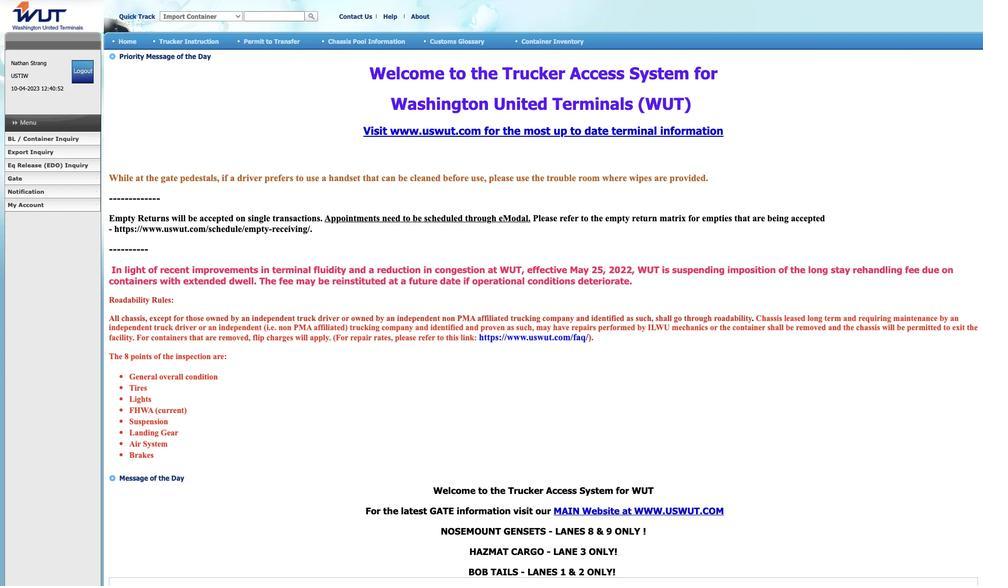 Task type: vqa. For each thing, say whether or not it's contained in the screenshot.
'12:07:28'
no



Task type: describe. For each thing, give the bounding box(es) containing it.
export inquiry
[[8, 149, 54, 155]]

/
[[17, 135, 21, 142]]

10-
[[11, 85, 19, 92]]

ustiw
[[11, 72, 28, 79]]

12:40:52
[[41, 85, 64, 92]]

my
[[8, 202, 17, 208]]

export
[[8, 149, 28, 155]]

help link
[[384, 13, 397, 20]]

1 horizontal spatial container
[[522, 37, 552, 45]]

container inventory
[[522, 37, 584, 45]]

eq release (edo) inquiry
[[8, 162, 88, 169]]

bl
[[8, 135, 15, 142]]

login image
[[72, 60, 94, 83]]

permit
[[244, 37, 264, 45]]

my account
[[8, 202, 44, 208]]

nathan strang
[[11, 60, 47, 66]]

pool
[[353, 37, 366, 45]]

my account link
[[5, 199, 101, 212]]

nathan
[[11, 60, 29, 66]]

contact us
[[339, 13, 372, 20]]

gate
[[8, 175, 22, 182]]

home
[[119, 37, 137, 45]]

inquiry inside export inquiry link
[[30, 149, 54, 155]]

to
[[266, 37, 272, 45]]

about link
[[411, 13, 430, 20]]

account
[[19, 202, 44, 208]]

instruction
[[185, 37, 219, 45]]

strang
[[30, 60, 47, 66]]

2023
[[27, 85, 40, 92]]

inquiry for container
[[56, 135, 79, 142]]

notification link
[[5, 185, 101, 199]]



Task type: locate. For each thing, give the bounding box(es) containing it.
help
[[384, 13, 397, 20]]

transfer
[[274, 37, 300, 45]]

eq release (edo) inquiry link
[[5, 159, 101, 172]]

contact
[[339, 13, 363, 20]]

bl / container inquiry link
[[5, 132, 101, 146]]

container
[[522, 37, 552, 45], [23, 135, 54, 142]]

04-
[[19, 85, 27, 92]]

inquiry inside eq release (edo) inquiry link
[[65, 162, 88, 169]]

0 vertical spatial inquiry
[[56, 135, 79, 142]]

us
[[365, 13, 372, 20]]

inquiry for (edo)
[[65, 162, 88, 169]]

customs
[[430, 37, 457, 45]]

1 vertical spatial container
[[23, 135, 54, 142]]

chassis
[[328, 37, 351, 45]]

0 horizontal spatial container
[[23, 135, 54, 142]]

quick track
[[119, 13, 155, 20]]

track
[[138, 13, 155, 20]]

contact us link
[[339, 13, 372, 20]]

inquiry inside bl / container inquiry link
[[56, 135, 79, 142]]

(edo)
[[44, 162, 63, 169]]

gate link
[[5, 172, 101, 185]]

inquiry up export inquiry link at the top of the page
[[56, 135, 79, 142]]

permit to transfer
[[244, 37, 300, 45]]

bl / container inquiry
[[8, 135, 79, 142]]

inquiry right (edo)
[[65, 162, 88, 169]]

inventory
[[554, 37, 584, 45]]

inquiry down bl / container inquiry
[[30, 149, 54, 155]]

chassis pool information
[[328, 37, 405, 45]]

10-04-2023 12:40:52
[[11, 85, 64, 92]]

container up 'export inquiry'
[[23, 135, 54, 142]]

2 vertical spatial inquiry
[[65, 162, 88, 169]]

0 vertical spatial container
[[522, 37, 552, 45]]

None text field
[[244, 11, 305, 21]]

release
[[17, 162, 42, 169]]

information
[[368, 37, 405, 45]]

glossary
[[458, 37, 485, 45]]

inquiry
[[56, 135, 79, 142], [30, 149, 54, 155], [65, 162, 88, 169]]

customs glossary
[[430, 37, 485, 45]]

1 vertical spatial inquiry
[[30, 149, 54, 155]]

about
[[411, 13, 430, 20]]

export inquiry link
[[5, 146, 101, 159]]

eq
[[8, 162, 15, 169]]

trucker instruction
[[159, 37, 219, 45]]

container left inventory on the top right of page
[[522, 37, 552, 45]]

quick
[[119, 13, 137, 20]]

trucker
[[159, 37, 183, 45]]

notification
[[8, 188, 44, 195]]



